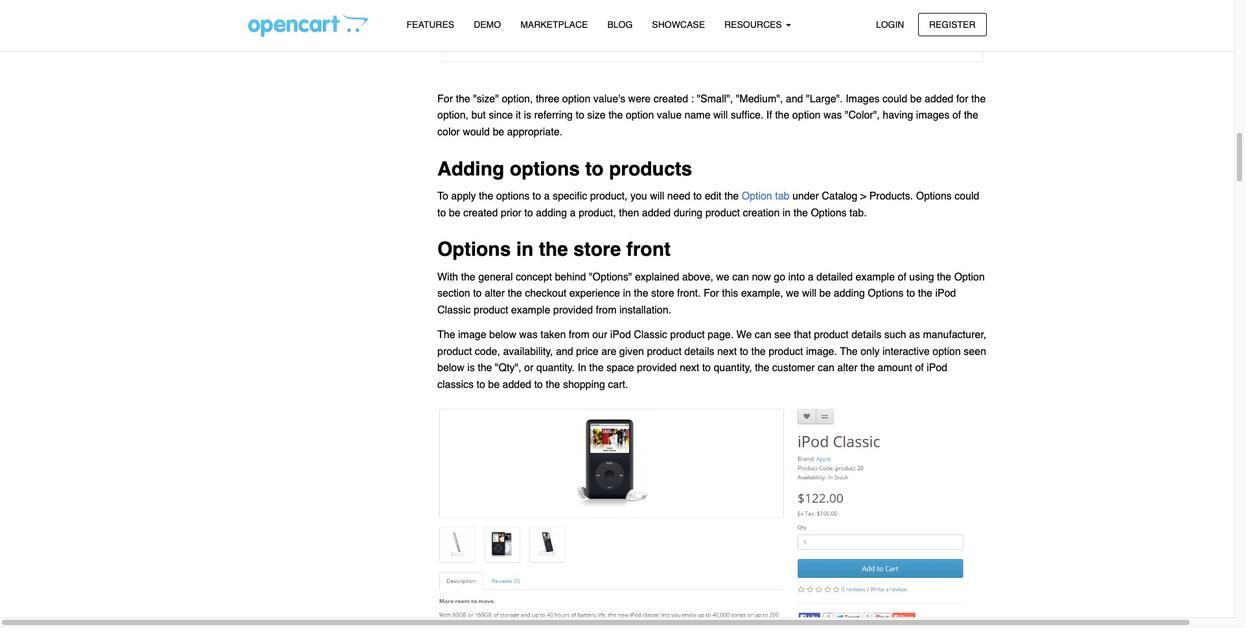 Task type: describe. For each thing, give the bounding box(es) containing it.
products.
[[870, 191, 913, 202]]

having
[[883, 110, 914, 122]]

prior
[[501, 207, 522, 219]]

image
[[458, 329, 487, 341]]

image.
[[806, 346, 837, 358]]

to inside for the "size" option, three option value's were created : "small", "medium", and "large". images could be added for the option, but since it is referring to size the option value name will suffice. if the option was "color", having images of the color would be appropriate.
[[576, 110, 585, 122]]

as
[[909, 329, 920, 341]]

1 vertical spatial options
[[496, 191, 530, 202]]

0 vertical spatial we
[[716, 271, 730, 283]]

the right using
[[937, 271, 952, 283]]

amount
[[878, 363, 913, 374]]

the up installation.
[[634, 288, 649, 300]]

images
[[916, 110, 950, 122]]

explained
[[635, 271, 680, 283]]

provided inside with the general concept behind "options" explained above, we can now go into a detailed example of using the option section to alter the checkout experience in the store front. for this example, we will be adding options to the ipod classic product example provided from installation.
[[553, 305, 593, 316]]

2 vertical spatial can
[[818, 363, 835, 374]]

be inside with the general concept behind "options" explained above, we can now go into a detailed example of using the option section to alter the checkout experience in the store front. for this example, we will be adding options to the ipod classic product example provided from installation.
[[820, 288, 831, 300]]

"options"
[[589, 271, 632, 283]]

can inside with the general concept behind "options" explained above, we can now go into a detailed example of using the option section to alter the checkout experience in the store front. for this example, we will be adding options to the ipod classic product example provided from installation.
[[733, 271, 749, 283]]

be down since
[[493, 126, 504, 138]]

options down catalog
[[811, 207, 847, 219]]

from inside with the general concept behind "options" explained above, we can now go into a detailed example of using the option section to alter the checkout experience in the store front. for this example, we will be adding options to the ipod classic product example provided from installation.
[[596, 305, 617, 316]]

1 vertical spatial in
[[516, 238, 534, 261]]

1 vertical spatial the
[[840, 346, 858, 358]]

"size"
[[473, 93, 499, 105]]

the right apply
[[479, 191, 493, 202]]

be inside under catalog > products. options could to be created prior to adding a product, then added during product creation in the options tab.
[[449, 207, 461, 219]]

is inside for the "size" option, three option value's were created : "small", "medium", and "large". images could be added for the option, but since it is referring to size the option value name will suffice. if the option was "color", having images of the color would be appropriate.
[[524, 110, 532, 122]]

1 horizontal spatial option,
[[502, 93, 533, 105]]

1 vertical spatial details
[[685, 346, 715, 358]]

checkout
[[525, 288, 567, 300]]

code,
[[475, 346, 500, 358]]

for inside for the "size" option, three option value's were created : "small", "medium", and "large". images could be added for the option, but since it is referring to size the option value name will suffice. if the option was "color", having images of the color would be appropriate.
[[438, 93, 453, 105]]

referring
[[534, 110, 573, 122]]

value's
[[594, 93, 626, 105]]

in inside under catalog > products. options could to be created prior to adding a product, then added during product creation in the options tab.
[[783, 207, 791, 219]]

the down value's
[[609, 110, 623, 122]]

catalog
[[822, 191, 858, 202]]

0 vertical spatial product,
[[590, 191, 628, 202]]

it
[[516, 110, 521, 122]]

could inside for the "size" option, three option value's were created : "small", "medium", and "large". images could be added for the option, but since it is referring to size the option value name will suffice. if the option was "color", having images of the color would be appropriate.
[[883, 93, 908, 105]]

"medium",
[[736, 93, 783, 105]]

1 horizontal spatial example
[[856, 271, 895, 283]]

the left "size" at the left top of page
[[456, 93, 470, 105]]

option tab link
[[742, 191, 790, 202]]

features link
[[397, 14, 464, 36]]

and inside the image below was taken from our ipod classic product page. we can see that product details such as manufacturer, product code, availability, and price are given product details next to the product image. the only interactive option seen below is the "qty", or quantity. in the space provided next to quantity, the customer can alter the amount of ipod classics to be added to the shopping cart.
[[556, 346, 573, 358]]

to right section
[[473, 288, 482, 300]]

product down see
[[769, 346, 803, 358]]

adding
[[438, 157, 505, 180]]

product right 'given'
[[647, 346, 682, 358]]

adding options to products
[[438, 157, 692, 180]]

availability,
[[503, 346, 553, 358]]

blog link
[[598, 14, 643, 36]]

store inside with the general concept behind "options" explained above, we can now go into a detailed example of using the option section to alter the checkout experience in the store front. for this example, we will be adding options to the ipod classic product example provided from installation.
[[651, 288, 674, 300]]

1 vertical spatial example
[[511, 305, 551, 316]]

added inside for the "size" option, three option value's were created : "small", "medium", and "large". images could be added for the option, but since it is referring to size the option value name will suffice. if the option was "color", having images of the color would be appropriate.
[[925, 93, 954, 105]]

front
[[627, 238, 671, 261]]

to left "specific"
[[533, 191, 541, 202]]

such
[[885, 329, 907, 341]]

tab.
[[850, 207, 867, 219]]

the image below was taken from our ipod classic product page. we can see that product details such as manufacturer, product code, availability, and price are given product details next to the product image. the only interactive option seen below is the "qty", or quantity. in the space provided next to quantity, the customer can alter the amount of ipod classics to be added to the shopping cart.
[[438, 329, 987, 391]]

ipod classic image
[[438, 402, 987, 627]]

to down to
[[438, 207, 446, 219]]

option up size
[[563, 93, 591, 105]]

since
[[489, 110, 513, 122]]

front.
[[677, 288, 701, 300]]

but
[[472, 110, 486, 122]]

1 vertical spatial will
[[650, 191, 665, 202]]

edit
[[705, 191, 722, 202]]

quantity.
[[537, 363, 575, 374]]

to apply the options to a specific product, you will need to edit the option tab
[[438, 191, 790, 202]]

behind
[[555, 271, 586, 283]]

space
[[607, 363, 634, 374]]

of inside for the "size" option, three option value's were created : "small", "medium", and "large". images could be added for the option, but since it is referring to size the option value name will suffice. if the option was "color", having images of the color would be appropriate.
[[953, 110, 961, 122]]

the down using
[[918, 288, 933, 300]]

the right quantity,
[[755, 363, 770, 374]]

product inside with the general concept behind "options" explained above, we can now go into a detailed example of using the option section to alter the checkout experience in the store front. for this example, we will be adding options to the ipod classic product example provided from installation.
[[474, 305, 508, 316]]

to right prior
[[525, 207, 533, 219]]

a inside under catalog > products. options could to be created prior to adding a product, then added during product creation in the options tab.
[[570, 207, 576, 219]]

quantity,
[[714, 363, 752, 374]]

name
[[685, 110, 711, 122]]

1 horizontal spatial next
[[718, 346, 737, 358]]

provided inside the image below was taken from our ipod classic product page. we can see that product details such as manufacturer, product code, availability, and price are given product details next to the product image. the only interactive option seen below is the "qty", or quantity. in the space provided next to quantity, the customer can alter the amount of ipod classics to be added to the shopping cart.
[[637, 363, 677, 374]]

be inside the image below was taken from our ipod classic product page. we can see that product details such as manufacturer, product code, availability, and price are given product details next to the product image. the only interactive option seen below is the "qty", or quantity. in the space provided next to quantity, the customer can alter the amount of ipod classics to be added to the shopping cart.
[[488, 379, 500, 391]]

register
[[929, 19, 976, 29]]

creation
[[743, 207, 780, 219]]

using
[[910, 271, 934, 283]]

"color",
[[845, 110, 880, 122]]

into
[[789, 271, 805, 283]]

options right products.
[[916, 191, 952, 202]]

three
[[536, 93, 560, 105]]

classics
[[438, 379, 474, 391]]

a inside with the general concept behind "options" explained above, we can now go into a detailed example of using the option section to alter the checkout experience in the store front. for this example, we will be adding options to the ipod classic product example provided from installation.
[[808, 271, 814, 283]]

or
[[524, 363, 534, 374]]

look options size image
[[438, 0, 987, 83]]

were
[[628, 93, 651, 105]]

value
[[657, 110, 682, 122]]

resources
[[725, 19, 785, 30]]

seen
[[964, 346, 987, 358]]

for the "size" option, three option value's were created : "small", "medium", and "large". images could be added for the option, but since it is referring to size the option value name will suffice. if the option was "color", having images of the color would be appropriate.
[[438, 93, 986, 138]]

register link
[[918, 13, 987, 36]]

showcase link
[[643, 14, 715, 36]]

size
[[587, 110, 606, 122]]

then
[[619, 207, 639, 219]]

product, inside under catalog > products. options could to be created prior to adding a product, then added during product creation in the options tab.
[[579, 207, 616, 219]]

given
[[620, 346, 644, 358]]

login link
[[865, 13, 916, 36]]

apply
[[451, 191, 476, 202]]

"qty",
[[495, 363, 522, 374]]

interactive
[[883, 346, 930, 358]]

detailed
[[817, 271, 853, 283]]

product inside under catalog > products. options could to be created prior to adding a product, then added during product creation in the options tab.
[[706, 207, 740, 219]]

0 vertical spatial the
[[438, 329, 455, 341]]

marketplace
[[521, 19, 588, 30]]

0 horizontal spatial a
[[544, 191, 550, 202]]

this
[[722, 288, 738, 300]]

the down we
[[752, 346, 766, 358]]

suffice.
[[731, 110, 764, 122]]

in
[[578, 363, 587, 374]]

demo link
[[464, 14, 511, 36]]

1 vertical spatial next
[[680, 363, 700, 374]]

options in the store front
[[438, 238, 671, 261]]

we
[[737, 329, 752, 341]]

adding inside with the general concept behind "options" explained above, we can now go into a detailed example of using the option section to alter the checkout experience in the store front. for this example, we will be adding options to the ipod classic product example provided from installation.
[[834, 288, 865, 300]]

added inside under catalog > products. options could to be created prior to adding a product, then added during product creation in the options tab.
[[642, 207, 671, 219]]

1 horizontal spatial can
[[755, 329, 772, 341]]

of inside with the general concept behind "options" explained above, we can now go into a detailed example of using the option section to alter the checkout experience in the store front. for this example, we will be adding options to the ipod classic product example provided from installation.
[[898, 271, 907, 283]]

to
[[438, 191, 448, 202]]

0 horizontal spatial below
[[438, 363, 465, 374]]

only
[[861, 346, 880, 358]]



Task type: locate. For each thing, give the bounding box(es) containing it.
1 vertical spatial product,
[[579, 207, 616, 219]]

0 horizontal spatial alter
[[485, 288, 505, 300]]

1 horizontal spatial a
[[570, 207, 576, 219]]

1 horizontal spatial from
[[596, 305, 617, 316]]

you
[[631, 191, 647, 202]]

1 vertical spatial from
[[569, 329, 590, 341]]

2 vertical spatial ipod
[[927, 363, 948, 374]]

to left quantity,
[[702, 363, 711, 374]]

created inside under catalog > products. options could to be created prior to adding a product, then added during product creation in the options tab.
[[463, 207, 498, 219]]

1 vertical spatial classic
[[634, 329, 668, 341]]

options
[[916, 191, 952, 202], [811, 207, 847, 219], [438, 238, 511, 261], [868, 288, 904, 300]]

0 horizontal spatial is
[[468, 363, 475, 374]]

0 vertical spatial in
[[783, 207, 791, 219]]

would
[[463, 126, 490, 138]]

product down image
[[438, 346, 472, 358]]

details down page.
[[685, 346, 715, 358]]

to up to apply the options to a specific product, you will need to edit the option tab in the top of the page
[[586, 157, 604, 180]]

be down apply
[[449, 207, 461, 219]]

login
[[876, 19, 905, 29]]

1 horizontal spatial store
[[651, 288, 674, 300]]

created for were
[[654, 93, 688, 105]]

1 horizontal spatial in
[[623, 288, 631, 300]]

created down apply
[[463, 207, 498, 219]]

above,
[[682, 271, 714, 283]]

appropriate.
[[507, 126, 563, 138]]

1 horizontal spatial classic
[[634, 329, 668, 341]]

images
[[846, 93, 880, 105]]

next left quantity,
[[680, 363, 700, 374]]

option right using
[[955, 271, 985, 283]]

example down checkout
[[511, 305, 551, 316]]

a
[[544, 191, 550, 202], [570, 207, 576, 219], [808, 271, 814, 283]]

for inside with the general concept behind "options" explained above, we can now go into a detailed example of using the option section to alter the checkout experience in the store front. for this example, we will be adding options to the ipod classic product example provided from installation.
[[704, 288, 719, 300]]

1 horizontal spatial created
[[654, 93, 688, 105]]

in down tab
[[783, 207, 791, 219]]

was up 'availability,'
[[519, 329, 538, 341]]

1 horizontal spatial option
[[955, 271, 985, 283]]

0 vertical spatial adding
[[536, 207, 567, 219]]

to left edit
[[694, 191, 702, 202]]

now
[[752, 271, 771, 283]]

0 horizontal spatial created
[[463, 207, 498, 219]]

product up image
[[474, 305, 508, 316]]

blog
[[608, 19, 633, 30]]

will inside with the general concept behind "options" explained above, we can now go into a detailed example of using the option section to alter the checkout experience in the store front. for this example, we will be adding options to the ipod classic product example provided from installation.
[[802, 288, 817, 300]]

the left image
[[438, 329, 455, 341]]

the down quantity.
[[546, 379, 560, 391]]

if
[[767, 110, 772, 122]]

of inside the image below was taken from our ipod classic product page. we can see that product details such as manufacturer, product code, availability, and price are given product details next to the product image. the only interactive option seen below is the "qty", or quantity. in the space provided next to quantity, the customer can alter the amount of ipod classics to be added to the shopping cart.
[[916, 363, 924, 374]]

1 vertical spatial and
[[556, 346, 573, 358]]

0 vertical spatial was
[[824, 110, 842, 122]]

in inside with the general concept behind "options" explained above, we can now go into a detailed example of using the option section to alter the checkout experience in the store front. for this example, we will be adding options to the ipod classic product example provided from installation.
[[623, 288, 631, 300]]

2 vertical spatial of
[[916, 363, 924, 374]]

alter inside with the general concept behind "options" explained above, we can now go into a detailed example of using the option section to alter the checkout experience in the store front. for this example, we will be adding options to the ipod classic product example provided from installation.
[[485, 288, 505, 300]]

can up this on the top of page
[[733, 271, 749, 283]]

example,
[[741, 288, 783, 300]]

features
[[407, 19, 454, 30]]

to down quantity.
[[534, 379, 543, 391]]

added up images
[[925, 93, 954, 105]]

customer
[[773, 363, 815, 374]]

0 vertical spatial details
[[852, 329, 882, 341]]

added down "qty",
[[503, 379, 532, 391]]

1 vertical spatial provided
[[637, 363, 677, 374]]

product,
[[590, 191, 628, 202], [579, 207, 616, 219]]

specific
[[553, 191, 587, 202]]

1 vertical spatial below
[[438, 363, 465, 374]]

1 horizontal spatial details
[[852, 329, 882, 341]]

for left this on the top of page
[[704, 288, 719, 300]]

the right in
[[589, 363, 604, 374]]

ipod down interactive
[[927, 363, 948, 374]]

can right we
[[755, 329, 772, 341]]

marketplace link
[[511, 14, 598, 36]]

option inside the image below was taken from our ipod classic product page. we can see that product details such as manufacturer, product code, availability, and price are given product details next to the product image. the only interactive option seen below is the "qty", or quantity. in the space provided next to quantity, the customer can alter the amount of ipod classics to be added to the shopping cart.
[[933, 346, 961, 358]]

ipod
[[936, 288, 956, 300], [610, 329, 631, 341], [927, 363, 948, 374]]

under catalog > products. options could to be created prior to adding a product, then added during product creation in the options tab.
[[438, 191, 980, 219]]

0 vertical spatial provided
[[553, 305, 593, 316]]

details
[[852, 329, 882, 341], [685, 346, 715, 358]]

in up the concept
[[516, 238, 534, 261]]

2 horizontal spatial can
[[818, 363, 835, 374]]

example right detailed
[[856, 271, 895, 283]]

added down you
[[642, 207, 671, 219]]

0 horizontal spatial can
[[733, 271, 749, 283]]

classic inside with the general concept behind "options" explained above, we can now go into a detailed example of using the option section to alter the checkout experience in the store front. for this example, we will be adding options to the ipod classic product example provided from installation.
[[438, 305, 471, 316]]

1 vertical spatial added
[[642, 207, 671, 219]]

was down "large".
[[824, 110, 842, 122]]

1 horizontal spatial of
[[916, 363, 924, 374]]

to down using
[[907, 288, 915, 300]]

alter down general
[[485, 288, 505, 300]]

alter left amount on the bottom of the page
[[838, 363, 858, 374]]

"small",
[[697, 93, 733, 105]]

product
[[706, 207, 740, 219], [474, 305, 508, 316], [670, 329, 705, 341], [814, 329, 849, 341], [438, 346, 472, 358], [647, 346, 682, 358], [769, 346, 803, 358]]

0 horizontal spatial was
[[519, 329, 538, 341]]

0 vertical spatial store
[[574, 238, 621, 261]]

1 vertical spatial can
[[755, 329, 772, 341]]

option down "large".
[[793, 110, 821, 122]]

0 horizontal spatial from
[[569, 329, 590, 341]]

0 vertical spatial below
[[489, 329, 517, 341]]

1 vertical spatial could
[[955, 191, 980, 202]]

will down into
[[802, 288, 817, 300]]

demo
[[474, 19, 501, 30]]

0 horizontal spatial store
[[574, 238, 621, 261]]

0 horizontal spatial option,
[[438, 110, 469, 122]]

are
[[602, 346, 617, 358]]

1 vertical spatial for
[[704, 288, 719, 300]]

0 horizontal spatial of
[[898, 271, 907, 283]]

options up general
[[438, 238, 511, 261]]

0 vertical spatial will
[[714, 110, 728, 122]]

can
[[733, 271, 749, 283], [755, 329, 772, 341], [818, 363, 835, 374]]

0 vertical spatial created
[[654, 93, 688, 105]]

0 vertical spatial alter
[[485, 288, 505, 300]]

is up classics at the bottom
[[468, 363, 475, 374]]

is
[[524, 110, 532, 122], [468, 363, 475, 374]]

1 horizontal spatial was
[[824, 110, 842, 122]]

product, down to apply the options to a specific product, you will need to edit the option tab in the top of the page
[[579, 207, 616, 219]]

below up code,
[[489, 329, 517, 341]]

need
[[668, 191, 691, 202]]

will inside for the "size" option, three option value's were created : "small", "medium", and "large". images could be added for the option, but since it is referring to size the option value name will suffice. if the option was "color", having images of the color would be appropriate.
[[714, 110, 728, 122]]

options inside with the general concept behind "options" explained above, we can now go into a detailed example of using the option section to alter the checkout experience in the store front. for this example, we will be adding options to the ipod classic product example provided from installation.
[[868, 288, 904, 300]]

1 horizontal spatial we
[[786, 288, 800, 300]]

be up images
[[911, 93, 922, 105]]

in down "options"
[[623, 288, 631, 300]]

for
[[957, 93, 969, 105]]

2 horizontal spatial of
[[953, 110, 961, 122]]

0 vertical spatial from
[[596, 305, 617, 316]]

the down for
[[964, 110, 979, 122]]

1 vertical spatial store
[[651, 288, 674, 300]]

from up price
[[569, 329, 590, 341]]

next up quantity,
[[718, 346, 737, 358]]

section
[[438, 288, 470, 300]]

during
[[674, 207, 703, 219]]

could inside under catalog > products. options could to be created prior to adding a product, then added during product creation in the options tab.
[[955, 191, 980, 202]]

we
[[716, 271, 730, 283], [786, 288, 800, 300]]

a left "specific"
[[544, 191, 550, 202]]

see
[[775, 329, 791, 341]]

that
[[794, 329, 811, 341]]

be down detailed
[[820, 288, 831, 300]]

1 vertical spatial option,
[[438, 110, 469, 122]]

0 horizontal spatial next
[[680, 363, 700, 374]]

0 horizontal spatial for
[[438, 93, 453, 105]]

1 vertical spatial option
[[955, 271, 985, 283]]

0 horizontal spatial in
[[516, 238, 534, 261]]

0 vertical spatial is
[[524, 110, 532, 122]]

a down "specific"
[[570, 207, 576, 219]]

from inside the image below was taken from our ipod classic product page. we can see that product details such as manufacturer, product code, availability, and price are given product details next to the product image. the only interactive option seen below is the "qty", or quantity. in the space provided next to quantity, the customer can alter the amount of ipod classics to be added to the shopping cart.
[[569, 329, 590, 341]]

1 vertical spatial a
[[570, 207, 576, 219]]

the inside under catalog > products. options could to be created prior to adding a product, then added during product creation in the options tab.
[[794, 207, 808, 219]]

0 horizontal spatial provided
[[553, 305, 593, 316]]

0 vertical spatial of
[[953, 110, 961, 122]]

0 vertical spatial ipod
[[936, 288, 956, 300]]

0 vertical spatial can
[[733, 271, 749, 283]]

created for be
[[463, 207, 498, 219]]

0 vertical spatial next
[[718, 346, 737, 358]]

options up such
[[868, 288, 904, 300]]

for up color
[[438, 93, 453, 105]]

be
[[911, 93, 922, 105], [493, 126, 504, 138], [449, 207, 461, 219], [820, 288, 831, 300], [488, 379, 500, 391]]

1 horizontal spatial could
[[955, 191, 980, 202]]

from down experience
[[596, 305, 617, 316]]

and left "large".
[[786, 93, 803, 105]]

opencart - open source shopping cart solution image
[[248, 14, 368, 37]]

0 vertical spatial a
[[544, 191, 550, 202]]

options up prior
[[496, 191, 530, 202]]

was inside for the "size" option, three option value's were created : "small", "medium", and "large". images could be added for the option, but since it is referring to size the option value name will suffice. if the option was "color", having images of the color would be appropriate.
[[824, 110, 842, 122]]

and inside for the "size" option, three option value's were created : "small", "medium", and "large". images could be added for the option, but since it is referring to size the option value name will suffice. if the option was "color", having images of the color would be appropriate.
[[786, 93, 803, 105]]

1 vertical spatial adding
[[834, 288, 865, 300]]

0 horizontal spatial and
[[556, 346, 573, 358]]

2 vertical spatial in
[[623, 288, 631, 300]]

created up value
[[654, 93, 688, 105]]

was
[[824, 110, 842, 122], [519, 329, 538, 341]]

is right it
[[524, 110, 532, 122]]

the up 'behind'
[[539, 238, 568, 261]]

adding inside under catalog > products. options could to be created prior to adding a product, then added during product creation in the options tab.
[[536, 207, 567, 219]]

we down into
[[786, 288, 800, 300]]

0 horizontal spatial added
[[503, 379, 532, 391]]

details up only
[[852, 329, 882, 341]]

and
[[786, 93, 803, 105], [556, 346, 573, 358]]

0 vertical spatial options
[[510, 157, 580, 180]]

and up quantity.
[[556, 346, 573, 358]]

manufacturer,
[[923, 329, 987, 341]]

1 vertical spatial of
[[898, 271, 907, 283]]

0 horizontal spatial example
[[511, 305, 551, 316]]

1 horizontal spatial and
[[786, 93, 803, 105]]

0 horizontal spatial could
[[883, 93, 908, 105]]

our
[[593, 329, 608, 341]]

option down were
[[626, 110, 654, 122]]

with
[[438, 271, 458, 283]]

go
[[774, 271, 786, 283]]

0 horizontal spatial option
[[742, 191, 773, 202]]

product, up then
[[590, 191, 628, 202]]

will right you
[[650, 191, 665, 202]]

>
[[861, 191, 867, 202]]

classic inside the image below was taken from our ipod classic product page. we can see that product details such as manufacturer, product code, availability, and price are given product details next to the product image. the only interactive option seen below is the "qty", or quantity. in the space provided next to quantity, the customer can alter the amount of ipod classics to be added to the shopping cart.
[[634, 329, 668, 341]]

store up "options"
[[574, 238, 621, 261]]

experience
[[570, 288, 620, 300]]

1 horizontal spatial added
[[642, 207, 671, 219]]

2 horizontal spatial a
[[808, 271, 814, 283]]

store down explained
[[651, 288, 674, 300]]

the right with
[[461, 271, 476, 283]]

the down code,
[[478, 363, 492, 374]]

resources link
[[715, 14, 801, 36]]

to right classics at the bottom
[[477, 379, 485, 391]]

0 vertical spatial could
[[883, 93, 908, 105]]

of down interactive
[[916, 363, 924, 374]]

2 horizontal spatial added
[[925, 93, 954, 105]]

below up classics at the bottom
[[438, 363, 465, 374]]

2 vertical spatial a
[[808, 271, 814, 283]]

provided down 'given'
[[637, 363, 677, 374]]

ipod up 'given'
[[610, 329, 631, 341]]

to down we
[[740, 346, 749, 358]]

color
[[438, 126, 460, 138]]

showcase
[[652, 19, 705, 30]]

1 horizontal spatial will
[[714, 110, 728, 122]]

:
[[691, 93, 694, 105]]

1 horizontal spatial below
[[489, 329, 517, 341]]

1 horizontal spatial the
[[840, 346, 858, 358]]

products
[[609, 157, 692, 180]]

alter inside the image below was taken from our ipod classic product page. we can see that product details such as manufacturer, product code, availability, and price are given product details next to the product image. the only interactive option seen below is the "qty", or quantity. in the space provided next to quantity, the customer can alter the amount of ipod classics to be added to the shopping cart.
[[838, 363, 858, 374]]

in
[[783, 207, 791, 219], [516, 238, 534, 261], [623, 288, 631, 300]]

cart.
[[608, 379, 628, 391]]

1 horizontal spatial provided
[[637, 363, 677, 374]]

taken
[[541, 329, 566, 341]]

created
[[654, 93, 688, 105], [463, 207, 498, 219]]

below
[[489, 329, 517, 341], [438, 363, 465, 374]]

product down edit
[[706, 207, 740, 219]]

store
[[574, 238, 621, 261], [651, 288, 674, 300]]

a right into
[[808, 271, 814, 283]]

under
[[793, 191, 819, 202]]

of down for
[[953, 110, 961, 122]]

page.
[[708, 329, 734, 341]]

shopping
[[563, 379, 605, 391]]

the down only
[[861, 363, 875, 374]]

is inside the image below was taken from our ipod classic product page. we can see that product details such as manufacturer, product code, availability, and price are given product details next to the product image. the only interactive option seen below is the "qty", or quantity. in the space provided next to quantity, the customer can alter the amount of ipod classics to be added to the shopping cart.
[[468, 363, 475, 374]]

ipod inside with the general concept behind "options" explained above, we can now go into a detailed example of using the option section to alter the checkout experience in the store front. for this example, we will be adding options to the ipod classic product example provided from installation.
[[936, 288, 956, 300]]

option up creation
[[742, 191, 773, 202]]

2 vertical spatial added
[[503, 379, 532, 391]]

be down "qty",
[[488, 379, 500, 391]]

the right edit
[[725, 191, 739, 202]]

0 vertical spatial added
[[925, 93, 954, 105]]

added
[[925, 93, 954, 105], [642, 207, 671, 219], [503, 379, 532, 391]]

0 horizontal spatial we
[[716, 271, 730, 283]]

product up image.
[[814, 329, 849, 341]]

1 vertical spatial ipod
[[610, 329, 631, 341]]

0 vertical spatial and
[[786, 93, 803, 105]]

was inside the image below was taken from our ipod classic product page. we can see that product details such as manufacturer, product code, availability, and price are given product details next to the product image. the only interactive option seen below is the "qty", or quantity. in the space provided next to quantity, the customer can alter the amount of ipod classics to be added to the shopping cart.
[[519, 329, 538, 341]]

option inside with the general concept behind "options" explained above, we can now go into a detailed example of using the option section to alter the checkout experience in the store front. for this example, we will be adding options to the ipod classic product example provided from installation.
[[955, 271, 985, 283]]

options
[[510, 157, 580, 180], [496, 191, 530, 202]]

ipod up manufacturer,
[[936, 288, 956, 300]]

product left page.
[[670, 329, 705, 341]]

classic up 'given'
[[634, 329, 668, 341]]

the down under
[[794, 207, 808, 219]]

0 vertical spatial example
[[856, 271, 895, 283]]

for
[[438, 93, 453, 105], [704, 288, 719, 300]]

created inside for the "size" option, three option value's were created : "small", "medium", and "large". images could be added for the option, but since it is referring to size the option value name will suffice. if the option was "color", having images of the color would be appropriate.
[[654, 93, 688, 105]]

0 vertical spatial option
[[742, 191, 773, 202]]

the down the concept
[[508, 288, 522, 300]]

can down image.
[[818, 363, 835, 374]]

provided down experience
[[553, 305, 593, 316]]

tab
[[775, 191, 790, 202]]

the right for
[[972, 93, 986, 105]]

the right if in the top of the page
[[775, 110, 790, 122]]

the left only
[[840, 346, 858, 358]]

added inside the image below was taken from our ipod classic product page. we can see that product details such as manufacturer, product code, availability, and price are given product details next to the product image. the only interactive option seen below is the "qty", or quantity. in the space provided next to quantity, the customer can alter the amount of ipod classics to be added to the shopping cart.
[[503, 379, 532, 391]]

concept
[[516, 271, 552, 283]]

2 horizontal spatial in
[[783, 207, 791, 219]]

option, up it
[[502, 93, 533, 105]]

0 horizontal spatial will
[[650, 191, 665, 202]]

"large".
[[806, 93, 843, 105]]

installation.
[[620, 305, 672, 316]]

from
[[596, 305, 617, 316], [569, 329, 590, 341]]

1 vertical spatial is
[[468, 363, 475, 374]]



Task type: vqa. For each thing, say whether or not it's contained in the screenshot.
Register "link"
yes



